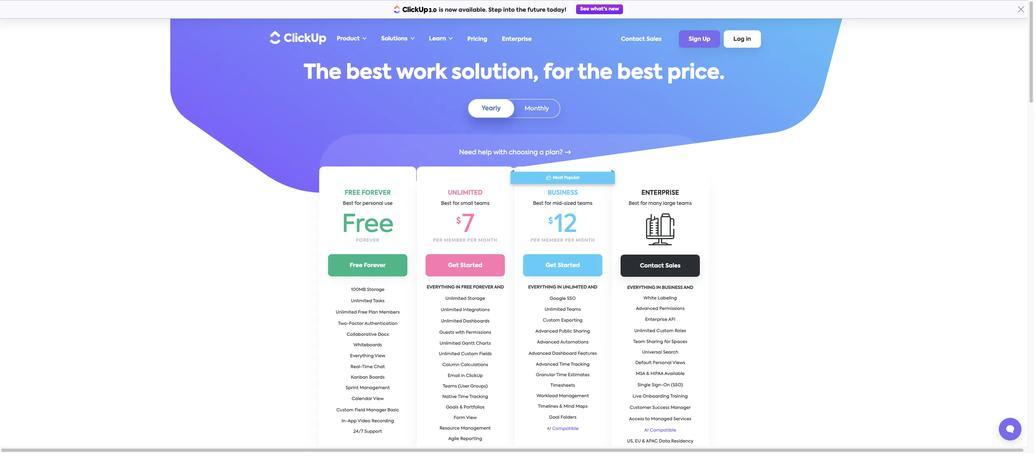 Task type: locate. For each thing, give the bounding box(es) containing it.
get started button up everything in free forever and
[[426, 255, 505, 277]]

$ left "7"
[[456, 218, 461, 226]]

unlimited up guests
[[441, 320, 462, 324]]

unlimited inside 'popup button'
[[351, 300, 372, 304]]

permissions down dashboards
[[466, 331, 491, 335]]

1 best from the left
[[343, 201, 354, 206]]

recording
[[372, 420, 394, 424]]

storage for unlimited storage
[[468, 297, 485, 301]]

management up reporting
[[461, 427, 491, 431]]

unlimited down google
[[545, 308, 566, 312]]

1 horizontal spatial best
[[617, 63, 663, 83]]

real-time chat
[[351, 365, 385, 370]]

2 horizontal spatial management
[[559, 394, 589, 399]]

ai down goal
[[547, 427, 551, 432]]

custom up in-
[[337, 409, 354, 413]]

reporting
[[460, 437, 482, 442]]

storage inside unlimited storage popup button
[[468, 297, 485, 301]]

best down free
[[343, 201, 354, 206]]

unlimited for unlimited integrations
[[441, 308, 462, 313]]

in right 'email'
[[461, 374, 465, 379]]

best for mid-sized teams
[[533, 201, 593, 206]]

1 horizontal spatial $
[[548, 218, 553, 226]]

business up the labeling
[[662, 286, 683, 290]]

solutions
[[381, 36, 408, 42]]

unlimited up the two-
[[336, 311, 357, 315]]

1 vertical spatial view
[[373, 397, 384, 402]]

manager down training
[[671, 406, 691, 411]]

manager up recording
[[366, 409, 386, 413]]

3 teams from the left
[[677, 201, 692, 206]]

unlimited for unlimited custom roles
[[635, 329, 656, 334]]

enterprise down into
[[502, 36, 532, 42]]

1 horizontal spatial compatible
[[650, 429, 676, 433]]

1 horizontal spatial ai
[[645, 429, 649, 433]]

best left the 'many'
[[629, 201, 639, 206]]

tracking down groups)
[[470, 395, 488, 400]]

enterprise for enterprise api
[[645, 318, 668, 323]]

goal
[[549, 416, 560, 420]]

ai down to
[[645, 429, 649, 433]]

ai compatible inside popup button
[[645, 429, 676, 433]]

0 vertical spatial business
[[548, 190, 578, 196]]

1 horizontal spatial sharing
[[647, 340, 663, 345]]

1 vertical spatial sales
[[666, 263, 681, 269]]

everything up white
[[627, 286, 655, 290]]

tracking up "estimates"
[[571, 363, 590, 367]]

close button image
[[1018, 6, 1025, 13]]

1 horizontal spatial started
[[558, 263, 580, 269]]

2 vertical spatial view
[[466, 416, 477, 421]]

0 horizontal spatial get
[[448, 263, 459, 269]]

teams right the large
[[677, 201, 692, 206]]

the best work solution, for the best price.
[[304, 63, 725, 83]]

for for best for personal use
[[355, 201, 361, 206]]

& for msa
[[647, 372, 650, 377]]

ai compatible down goal folders dropdown button in the right bottom of the page
[[547, 427, 579, 432]]

1 horizontal spatial teams
[[578, 201, 593, 206]]

free up 100mb
[[350, 263, 363, 269]]

& left mind
[[560, 405, 563, 409]]

unlimited down 100mb
[[351, 300, 372, 304]]

1 get started button from the left
[[426, 255, 505, 277]]

& for goals
[[460, 406, 463, 410]]

get started button up everything in unlimited and
[[523, 255, 603, 277]]

contact for the top contact sales button
[[621, 36, 645, 42]]

forever up 100mb storage
[[364, 263, 386, 269]]

onboarding
[[643, 395, 670, 399]]

video
[[358, 420, 371, 424]]

2 per from the left
[[531, 239, 540, 243]]

$ left 12
[[548, 218, 553, 226]]

1 horizontal spatial unlimited
[[563, 286, 587, 290]]

single
[[638, 384, 651, 388]]

per inside $ 7 per member per month
[[433, 239, 443, 243]]

in for everything in free forever and
[[456, 286, 460, 290]]

0 horizontal spatial tracking
[[470, 395, 488, 400]]

0 horizontal spatial get started button
[[426, 255, 505, 277]]

teams right small
[[474, 201, 490, 206]]

0 horizontal spatial member
[[444, 239, 466, 243]]

contact sales for the top contact sales button
[[621, 36, 662, 42]]

storage up integrations
[[468, 297, 485, 301]]

2 vertical spatial management
[[461, 427, 491, 431]]

kanban
[[351, 376, 368, 380]]

1 horizontal spatial get started
[[546, 263, 580, 269]]

view for form view
[[466, 416, 477, 421]]

1 vertical spatial enterprise
[[645, 318, 668, 323]]

get started up everything in free forever and
[[448, 263, 483, 269]]

teams for best for mid-sized teams
[[578, 201, 593, 206]]

unlimited down unlimited storage popup button
[[441, 308, 462, 313]]

everything for everything view
[[350, 355, 374, 359]]

everything up google
[[528, 286, 556, 290]]

1 horizontal spatial teams
[[567, 308, 581, 312]]

2 member from the left
[[542, 239, 564, 243]]

1 horizontal spatial get
[[546, 263, 557, 269]]

advanced inside popup button
[[537, 341, 560, 345]]

1 horizontal spatial storage
[[468, 297, 485, 301]]

access to managed services button
[[627, 414, 694, 426]]

unlimited up best for small teams
[[448, 190, 483, 196]]

0 vertical spatial the
[[516, 7, 526, 13]]

custom
[[543, 319, 560, 323], [657, 329, 674, 334], [461, 352, 478, 357], [337, 409, 354, 413]]

0 vertical spatial sales
[[647, 36, 662, 42]]

2 best from the left
[[441, 201, 452, 206]]

forever up free forever button
[[356, 239, 380, 243]]

0 vertical spatial contact sales
[[621, 36, 662, 42]]

get started up everything in unlimited and
[[546, 263, 580, 269]]

sign up button
[[679, 30, 720, 48]]

member inside $ 12 per member per month
[[542, 239, 564, 243]]

unlimited down guests
[[440, 342, 461, 346]]

per inside $ 12 per member per month
[[531, 239, 540, 243]]

in up google
[[557, 286, 562, 290]]

unlimited teams
[[545, 308, 581, 312]]

member down 12
[[542, 239, 564, 243]]

0 vertical spatial view
[[375, 355, 385, 359]]

2 month from the left
[[576, 239, 595, 243]]

0 horizontal spatial sharing
[[573, 330, 590, 334]]

per
[[433, 239, 443, 243], [531, 239, 540, 243]]

get up everything in free forever and
[[448, 263, 459, 269]]

view for everything view
[[375, 355, 385, 359]]

free inside the unlimited free plan members popup button
[[358, 311, 368, 315]]

view down sprint management
[[373, 397, 384, 402]]

log in
[[734, 37, 751, 42]]

is
[[439, 7, 444, 13]]

advanced inside popup button
[[529, 352, 551, 356]]

get up everything in unlimited and
[[546, 263, 557, 269]]

time for native
[[458, 395, 469, 400]]

ai compatible
[[547, 427, 579, 432], [645, 429, 676, 433]]

free forever
[[345, 190, 391, 196]]

basic
[[387, 409, 399, 413]]

time up kanban boards
[[362, 365, 373, 370]]

1 started from the left
[[460, 263, 483, 269]]

1 horizontal spatial per
[[531, 239, 540, 243]]

& inside dropdown button
[[647, 372, 650, 377]]

1 member from the left
[[444, 239, 466, 243]]

management up mind
[[559, 394, 589, 399]]

custom down unlimited teams
[[543, 319, 560, 323]]

spaces
[[672, 340, 688, 345]]

workload management
[[537, 394, 589, 399]]

0 horizontal spatial enterprise
[[502, 36, 532, 42]]

enterprise inside popup button
[[645, 318, 668, 323]]

month inside $ 12 per member per month
[[576, 239, 595, 243]]

1 vertical spatial contact
[[640, 263, 664, 269]]

per down "7"
[[468, 239, 477, 243]]

unlimited for unlimited storage
[[446, 297, 467, 301]]

1 vertical spatial business
[[662, 286, 683, 290]]

0 horizontal spatial and
[[494, 286, 504, 290]]

management for sprint management
[[360, 387, 390, 391]]

get started
[[448, 263, 483, 269], [546, 263, 580, 269]]

msa
[[636, 372, 645, 377]]

0 vertical spatial contact
[[621, 36, 645, 42]]

sales
[[647, 36, 662, 42], [666, 263, 681, 269]]

1 vertical spatial storage
[[468, 297, 485, 301]]

mind
[[564, 405, 575, 409]]

view
[[375, 355, 385, 359], [373, 397, 384, 402], [466, 416, 477, 421]]

0 vertical spatial management
[[360, 387, 390, 391]]

3 and from the left
[[684, 286, 694, 290]]

everything view
[[350, 355, 385, 359]]

0 horizontal spatial best
[[346, 63, 392, 83]]

teams for best for many large teams
[[677, 201, 692, 206]]

work
[[396, 63, 447, 83]]

0 horizontal spatial with
[[455, 331, 465, 335]]

get
[[448, 263, 459, 269], [546, 263, 557, 269]]

advanced public sharing
[[536, 330, 590, 334]]

1 vertical spatial permissions
[[466, 331, 491, 335]]

0 vertical spatial contact sales button
[[617, 32, 666, 46]]

0 horizontal spatial compatible
[[552, 427, 579, 432]]

best for free forever
[[343, 201, 354, 206]]

2 $ from the left
[[548, 218, 553, 226]]

in right log
[[746, 37, 751, 42]]

1 horizontal spatial the
[[578, 63, 613, 83]]

with up unlimited gantt charts
[[455, 331, 465, 335]]

time for real-
[[362, 365, 373, 370]]

app
[[348, 420, 357, 424]]

the for into
[[516, 7, 526, 13]]

everything up real-
[[350, 355, 374, 359]]

contact
[[621, 36, 645, 42], [640, 263, 664, 269]]

universal search
[[642, 351, 679, 355]]

ai
[[547, 427, 551, 432], [645, 429, 649, 433]]

0 vertical spatial permissions
[[660, 307, 685, 312]]

compatible
[[552, 427, 579, 432], [650, 429, 676, 433]]

per for 7
[[433, 239, 443, 243]]

compatible inside dropdown button
[[552, 427, 579, 432]]

in up white labeling
[[656, 286, 661, 290]]

free left plan
[[358, 311, 368, 315]]

$ inside $ 12 per member per month
[[548, 218, 553, 226]]

started up everything in unlimited and
[[558, 263, 580, 269]]

1 vertical spatial free forever
[[350, 263, 386, 269]]

ai compatible for ai compatible dropdown button
[[547, 427, 579, 432]]

need help with choosing a plan? button
[[455, 144, 573, 162]]

1 horizontal spatial enterprise
[[645, 318, 668, 323]]

2 per from the left
[[565, 239, 575, 243]]

teams right "sized"
[[578, 201, 593, 206]]

free forever inside button
[[350, 263, 386, 269]]

learn button
[[425, 31, 457, 47]]

yearly button
[[468, 100, 514, 118]]

unlimited up team
[[635, 329, 656, 334]]

portfolios
[[464, 406, 485, 410]]

clickup 3.0 image
[[394, 5, 437, 14]]

granular time estimates
[[536, 373, 590, 378]]

month inside $ 7 per member per month
[[478, 239, 498, 243]]

free forever down "best for personal use" on the left top of page
[[342, 213, 394, 243]]

what's
[[591, 7, 608, 12]]

enterprise
[[502, 36, 532, 42], [645, 318, 668, 323]]

teams (user groups)
[[443, 385, 488, 389]]

live onboarding training button
[[630, 392, 691, 403]]

forever
[[356, 239, 380, 243], [364, 263, 386, 269], [473, 286, 493, 290]]

started up everything in free forever and
[[460, 263, 483, 269]]

1 vertical spatial management
[[559, 394, 589, 399]]

best left small
[[441, 201, 452, 206]]

0 horizontal spatial manager
[[366, 409, 386, 413]]

unlimited free plan members button
[[334, 308, 402, 319]]

unlimited up column
[[439, 352, 460, 357]]

everything up unlimited storage
[[427, 286, 455, 290]]

1 vertical spatial teams
[[443, 385, 457, 389]]

per inside $ 12 per member per month
[[565, 239, 575, 243]]

0 vertical spatial teams
[[567, 308, 581, 312]]

manager inside dropdown button
[[366, 409, 386, 413]]

collaborative
[[347, 333, 377, 338]]

& right msa
[[647, 372, 650, 377]]

ai compatible inside dropdown button
[[547, 427, 579, 432]]

member down "7"
[[444, 239, 466, 243]]

1 horizontal spatial and
[[588, 286, 598, 290]]

custom up team sharing for spaces
[[657, 329, 674, 334]]

enterprise down advanced permissions
[[645, 318, 668, 323]]

free up unlimited storage
[[461, 286, 472, 290]]

unlimited storage
[[446, 297, 485, 301]]

view up the chat
[[375, 355, 385, 359]]

column
[[443, 363, 460, 368]]

data
[[659, 440, 670, 444]]

0 vertical spatial with
[[494, 150, 507, 156]]

estimates
[[568, 373, 590, 378]]

2 vertical spatial forever
[[473, 286, 493, 290]]

unlimited up sso
[[563, 286, 587, 290]]

2 get started button from the left
[[523, 255, 603, 277]]

1 horizontal spatial with
[[494, 150, 507, 156]]

ai inside ai compatible popup button
[[645, 429, 649, 433]]

free
[[342, 213, 394, 238], [350, 263, 363, 269], [461, 286, 472, 290], [358, 311, 368, 315]]

2 best from the left
[[617, 63, 663, 83]]

compatible up data
[[650, 429, 676, 433]]

best for unlimited
[[441, 201, 452, 206]]

gantt
[[462, 342, 475, 346]]

enterprise for enterprise
[[502, 36, 532, 42]]

1 vertical spatial forever
[[364, 263, 386, 269]]

learn
[[429, 36, 446, 42]]

advanced for advanced automations
[[537, 341, 560, 345]]

0 horizontal spatial get started
[[448, 263, 483, 269]]

1 horizontal spatial ai compatible
[[645, 429, 676, 433]]

0 horizontal spatial per
[[468, 239, 477, 243]]

permissions
[[660, 307, 685, 312], [466, 331, 491, 335]]

teams up exporting
[[567, 308, 581, 312]]

1 and from the left
[[494, 286, 504, 290]]

1 horizontal spatial sales
[[666, 263, 681, 269]]

compatible inside popup button
[[650, 429, 676, 433]]

for for best for small teams
[[453, 201, 460, 206]]

& right goals
[[460, 406, 463, 410]]

permissions inside guests with permissions dropdown button
[[466, 331, 491, 335]]

best left the 'mid-' at top
[[533, 201, 544, 206]]

sharing up automations
[[573, 330, 590, 334]]

for for best for many large teams
[[641, 201, 647, 206]]

future
[[528, 7, 546, 13]]

unlimited custom fields
[[439, 352, 492, 357]]

calendar view button
[[349, 394, 386, 406]]

member
[[444, 239, 466, 243], [542, 239, 564, 243]]

2 and from the left
[[588, 286, 598, 290]]

advanced
[[636, 307, 658, 312], [536, 330, 558, 334], [537, 341, 560, 345], [529, 352, 551, 356], [536, 363, 559, 367]]

free forever up 100mb storage
[[350, 263, 386, 269]]

in
[[746, 37, 751, 42], [456, 286, 460, 290], [557, 286, 562, 290], [656, 286, 661, 290], [461, 374, 465, 379]]

1 horizontal spatial management
[[461, 427, 491, 431]]

manager inside "dropdown button"
[[671, 406, 691, 411]]

exporting
[[561, 319, 583, 323]]

per inside $ 7 per member per month
[[468, 239, 477, 243]]

2 horizontal spatial teams
[[677, 201, 692, 206]]

0 horizontal spatial started
[[460, 263, 483, 269]]

training
[[671, 395, 688, 399]]

2 teams from the left
[[578, 201, 593, 206]]

white
[[644, 297, 657, 301]]

available
[[665, 372, 685, 377]]

1 horizontal spatial per
[[565, 239, 575, 243]]

real-
[[351, 365, 362, 370]]

1 horizontal spatial month
[[576, 239, 595, 243]]

time up timesheets
[[556, 373, 567, 378]]

1 horizontal spatial member
[[542, 239, 564, 243]]

management down boards
[[360, 387, 390, 391]]

unlimited
[[448, 190, 483, 196], [563, 286, 587, 290]]

0 horizontal spatial $
[[456, 218, 461, 226]]

business up best for mid-sized teams at top
[[548, 190, 578, 196]]

4 best from the left
[[629, 201, 639, 206]]

& right eu
[[642, 440, 645, 444]]

storage inside 100mb storage popup button
[[367, 288, 385, 293]]

per down 12
[[565, 239, 575, 243]]

0 vertical spatial tracking
[[571, 363, 590, 367]]

2 horizontal spatial and
[[684, 286, 694, 290]]

resource management
[[440, 427, 491, 431]]

advanced for advanced time tracking
[[536, 363, 559, 367]]

unlimited inside dropdown button
[[441, 320, 462, 324]]

ai compatible up us, eu & apac data residency
[[645, 429, 676, 433]]

1 $ from the left
[[456, 218, 461, 226]]

1 month from the left
[[478, 239, 498, 243]]

0 horizontal spatial ai compatible
[[547, 427, 579, 432]]

1 vertical spatial the
[[578, 63, 613, 83]]

time up granular time estimates
[[559, 363, 570, 367]]

everything inside everything view dropdown button
[[350, 355, 374, 359]]

1 horizontal spatial business
[[662, 286, 683, 290]]

member inside $ 7 per member per month
[[444, 239, 466, 243]]

0 horizontal spatial month
[[478, 239, 498, 243]]

0 horizontal spatial ai
[[547, 427, 551, 432]]

1 vertical spatial contact sales
[[640, 263, 681, 269]]

ai compatible for ai compatible popup button
[[645, 429, 676, 433]]

compatible down goal folders dropdown button in the right bottom of the page
[[552, 427, 579, 432]]

compatible for ai compatible dropdown button
[[552, 427, 579, 432]]

goals & portfolios
[[446, 406, 485, 410]]

0 horizontal spatial the
[[516, 7, 526, 13]]

0 horizontal spatial business
[[548, 190, 578, 196]]

0 horizontal spatial per
[[433, 239, 443, 243]]

ai compatible button
[[545, 424, 581, 435]]

unlimited for unlimited free plan members
[[336, 311, 357, 315]]

1 horizontal spatial get started button
[[523, 255, 603, 277]]

sharing up universal
[[647, 340, 663, 345]]

unlimited for unlimited tasks
[[351, 300, 372, 304]]

unlimited for unlimited teams
[[545, 308, 566, 312]]

0 vertical spatial storage
[[367, 288, 385, 293]]

time for advanced
[[559, 363, 570, 367]]

1 horizontal spatial manager
[[671, 406, 691, 411]]

managed
[[651, 418, 673, 422]]

per
[[468, 239, 477, 243], [565, 239, 575, 243]]

1 horizontal spatial tracking
[[571, 363, 590, 367]]

time for granular
[[556, 373, 567, 378]]

goal folders
[[549, 416, 577, 420]]

tracking
[[571, 363, 590, 367], [470, 395, 488, 400]]

teams up native
[[443, 385, 457, 389]]

single sign-on (sso) button
[[635, 380, 686, 392]]

0 horizontal spatial teams
[[474, 201, 490, 206]]

0 horizontal spatial sales
[[647, 36, 662, 42]]

0 horizontal spatial permissions
[[466, 331, 491, 335]]

0 vertical spatial free forever
[[342, 213, 394, 243]]

started
[[460, 263, 483, 269], [558, 263, 580, 269]]

0 horizontal spatial storage
[[367, 288, 385, 293]]

0 vertical spatial sharing
[[573, 330, 590, 334]]

1 vertical spatial unlimited
[[563, 286, 587, 290]]

ai inside ai compatible dropdown button
[[547, 427, 551, 432]]

log in link
[[724, 30, 761, 48]]

per for 12
[[565, 239, 575, 243]]

in up unlimited storage
[[456, 286, 460, 290]]

0 horizontal spatial unlimited
[[448, 190, 483, 196]]

1 vertical spatial with
[[455, 331, 465, 335]]

view down portfolios
[[466, 416, 477, 421]]

unlimited down everything in free forever and
[[446, 297, 467, 301]]

now
[[445, 7, 457, 13]]

storage for 100mb storage
[[367, 288, 385, 293]]

time
[[559, 363, 570, 367], [362, 365, 373, 370], [556, 373, 567, 378], [458, 395, 469, 400]]

permissions up api
[[660, 307, 685, 312]]

two-factor authentication button
[[336, 319, 400, 330]]

storage up tasks at the bottom left
[[367, 288, 385, 293]]

into
[[503, 7, 515, 13]]

1 per from the left
[[433, 239, 443, 243]]

0 vertical spatial enterprise
[[502, 36, 532, 42]]

is now available. step into the future today!
[[439, 7, 567, 13]]

1 vertical spatial tracking
[[470, 395, 488, 400]]

enterprise api
[[645, 318, 676, 323]]

time down (user
[[458, 395, 469, 400]]

with right 'help'
[[494, 150, 507, 156]]

pricing link
[[463, 32, 492, 46]]

0 horizontal spatial management
[[360, 387, 390, 391]]

1 per from the left
[[468, 239, 477, 243]]

$ inside $ 7 per member per month
[[456, 218, 461, 226]]

forever up unlimited storage
[[473, 286, 493, 290]]



Task type: describe. For each thing, give the bounding box(es) containing it.
member for 7
[[444, 239, 466, 243]]

sales for the top contact sales button
[[647, 36, 662, 42]]

enterprise
[[642, 190, 679, 196]]

and for everything in business and
[[684, 286, 694, 290]]

white labeling
[[644, 297, 677, 301]]

dashboard
[[552, 352, 577, 356]]

sprint
[[346, 387, 359, 391]]

roles
[[675, 329, 686, 334]]

sign-
[[652, 384, 664, 388]]

1 teams from the left
[[474, 201, 490, 206]]

factor
[[349, 322, 364, 327]]

support
[[365, 430, 382, 435]]

advanced for advanced permissions
[[636, 307, 658, 312]]

price.
[[668, 63, 725, 83]]

contact for the bottommost contact sales button
[[640, 263, 664, 269]]

sales for the bottommost contact sales button
[[666, 263, 681, 269]]

in for email in clickup
[[461, 374, 465, 379]]

custom down gantt
[[461, 352, 478, 357]]

in-
[[342, 420, 348, 424]]

google sso button
[[548, 294, 578, 305]]

clickup image
[[267, 30, 326, 45]]

unlimited for unlimited gantt charts
[[440, 342, 461, 346]]

for for best for mid-sized teams
[[545, 201, 552, 206]]

custom inside popup button
[[657, 329, 674, 334]]

team sharing for spaces
[[633, 340, 688, 345]]

enterprise link
[[498, 32, 536, 46]]

0 vertical spatial unlimited
[[448, 190, 483, 196]]

$ 7 per member per month
[[433, 213, 498, 243]]

free
[[345, 190, 360, 196]]

solutions button
[[377, 31, 419, 47]]

advanced for advanced dashboard features
[[529, 352, 551, 356]]

goal folders button
[[547, 413, 579, 424]]

calendar view
[[352, 397, 384, 402]]

best for personal use
[[343, 201, 393, 206]]

unlimited gantt charts
[[440, 342, 491, 346]]

calendar
[[352, 397, 372, 402]]

live
[[633, 395, 642, 399]]

public
[[559, 330, 572, 334]]

manager for field
[[366, 409, 386, 413]]

collaborative docs
[[347, 333, 389, 338]]

per for 7
[[468, 239, 477, 243]]

everything for everything in unlimited and
[[528, 286, 556, 290]]

best for small teams
[[441, 201, 490, 206]]

compatible for ai compatible popup button
[[650, 429, 676, 433]]

(sso)
[[671, 384, 683, 388]]

unlimited for unlimited dashboards
[[441, 320, 462, 324]]

1 vertical spatial sharing
[[647, 340, 663, 345]]

member for 12
[[542, 239, 564, 243]]

msa & hipaa available
[[636, 372, 685, 377]]

pricing
[[468, 36, 487, 42]]

everything view button
[[348, 351, 388, 363]]

custom inside dropdown button
[[337, 409, 354, 413]]

two-factor authentication
[[338, 322, 398, 327]]

default personal views
[[636, 361, 685, 366]]

new
[[609, 7, 619, 12]]

tracking for native time tracking
[[470, 395, 488, 400]]

unlimited for unlimited custom fields
[[439, 352, 460, 357]]

choosing
[[509, 150, 538, 156]]

authentication
[[365, 322, 398, 327]]

with inside dropdown button
[[455, 331, 465, 335]]

3 best from the left
[[533, 201, 544, 206]]

2 get from the left
[[546, 263, 557, 269]]

and for everything in unlimited and
[[588, 286, 598, 290]]

everything for everything in business and
[[627, 286, 655, 290]]

sign
[[689, 37, 701, 42]]

with inside 'button'
[[494, 150, 507, 156]]

sprint management
[[346, 387, 390, 391]]

see what's new link
[[576, 4, 623, 14]]

custom inside popup button
[[543, 319, 560, 323]]

view for calendar view
[[373, 397, 384, 402]]

& for timelines
[[560, 405, 563, 409]]

residency
[[671, 440, 694, 444]]

universal
[[642, 351, 662, 355]]

unlimited storage button
[[443, 294, 488, 305]]

large
[[663, 201, 676, 206]]

free forever button
[[328, 255, 408, 277]]

1 get from the left
[[448, 263, 459, 269]]

advanced for advanced public sharing
[[536, 330, 558, 334]]

custom field manager basic
[[337, 409, 399, 413]]

in for log in
[[746, 37, 751, 42]]

default
[[636, 361, 652, 366]]

1 horizontal spatial permissions
[[660, 307, 685, 312]]

fields
[[479, 352, 492, 357]]

ai for ai compatible dropdown button
[[547, 427, 551, 432]]

best for enterprise
[[629, 201, 639, 206]]

contact sales for the bottommost contact sales button
[[640, 263, 681, 269]]

chat
[[374, 365, 385, 370]]

0 horizontal spatial teams
[[443, 385, 457, 389]]

free down "best for personal use" on the left top of page
[[342, 213, 394, 238]]

eu
[[635, 440, 641, 444]]

product button
[[333, 31, 371, 47]]

sign up
[[689, 37, 711, 42]]

management for workload management
[[559, 394, 589, 399]]

management for resource management
[[461, 427, 491, 431]]

0 vertical spatial forever
[[356, 239, 380, 243]]

dashboards
[[463, 320, 490, 324]]

ai compatible button
[[642, 426, 679, 437]]

apac
[[646, 440, 658, 444]]

native time tracking
[[443, 395, 488, 400]]

advanced automations
[[537, 341, 589, 345]]

today!
[[547, 7, 567, 13]]

customer success manager button
[[628, 403, 693, 414]]

labeling
[[658, 297, 677, 301]]

monthly button
[[514, 100, 560, 118]]

custom field manager basic button
[[334, 406, 402, 417]]

forever inside button
[[364, 263, 386, 269]]

advanced automations button
[[535, 337, 591, 349]]

$ for 12
[[548, 218, 553, 226]]

groups)
[[471, 385, 488, 389]]

custom exporting
[[543, 319, 583, 323]]

month for 7
[[478, 239, 498, 243]]

1 best from the left
[[346, 63, 392, 83]]

team
[[633, 340, 646, 345]]

everything for everything in free forever and
[[427, 286, 455, 290]]

email in clickup
[[448, 374, 483, 379]]

1 get started from the left
[[448, 263, 483, 269]]

unlimited integrations button
[[439, 305, 492, 316]]

workload
[[537, 394, 558, 399]]

success
[[653, 406, 670, 411]]

to
[[645, 418, 650, 422]]

clickup
[[466, 374, 483, 379]]

google sso
[[550, 297, 576, 301]]

see
[[580, 7, 589, 12]]

2 started from the left
[[558, 263, 580, 269]]

column calculations
[[443, 363, 488, 368]]

everything in unlimited and
[[528, 286, 598, 290]]

available.
[[459, 7, 487, 13]]

tracking for advanced time tracking
[[571, 363, 590, 367]]

1 vertical spatial contact sales button
[[621, 255, 700, 277]]

column calculations button
[[440, 360, 491, 371]]

ai for ai compatible popup button
[[645, 429, 649, 433]]

in for everything in unlimited and
[[557, 286, 562, 290]]

month for 12
[[576, 239, 595, 243]]

live onboarding training
[[633, 395, 688, 399]]

per for 12
[[531, 239, 540, 243]]

in for everything in business and
[[656, 286, 661, 290]]

manager for success
[[671, 406, 691, 411]]

the for for
[[578, 63, 613, 83]]

2 get started from the left
[[546, 263, 580, 269]]

100mb
[[351, 288, 366, 293]]

free inside free forever button
[[350, 263, 363, 269]]

features
[[578, 352, 597, 356]]

$ for 7
[[456, 218, 461, 226]]

sso
[[567, 297, 576, 301]]

field
[[355, 409, 365, 413]]

custom exporting button
[[541, 315, 585, 327]]

form
[[454, 416, 465, 421]]

unlimited free plan members
[[336, 311, 400, 315]]



Task type: vqa. For each thing, say whether or not it's contained in the screenshot.
Contact Sales LINK
no



